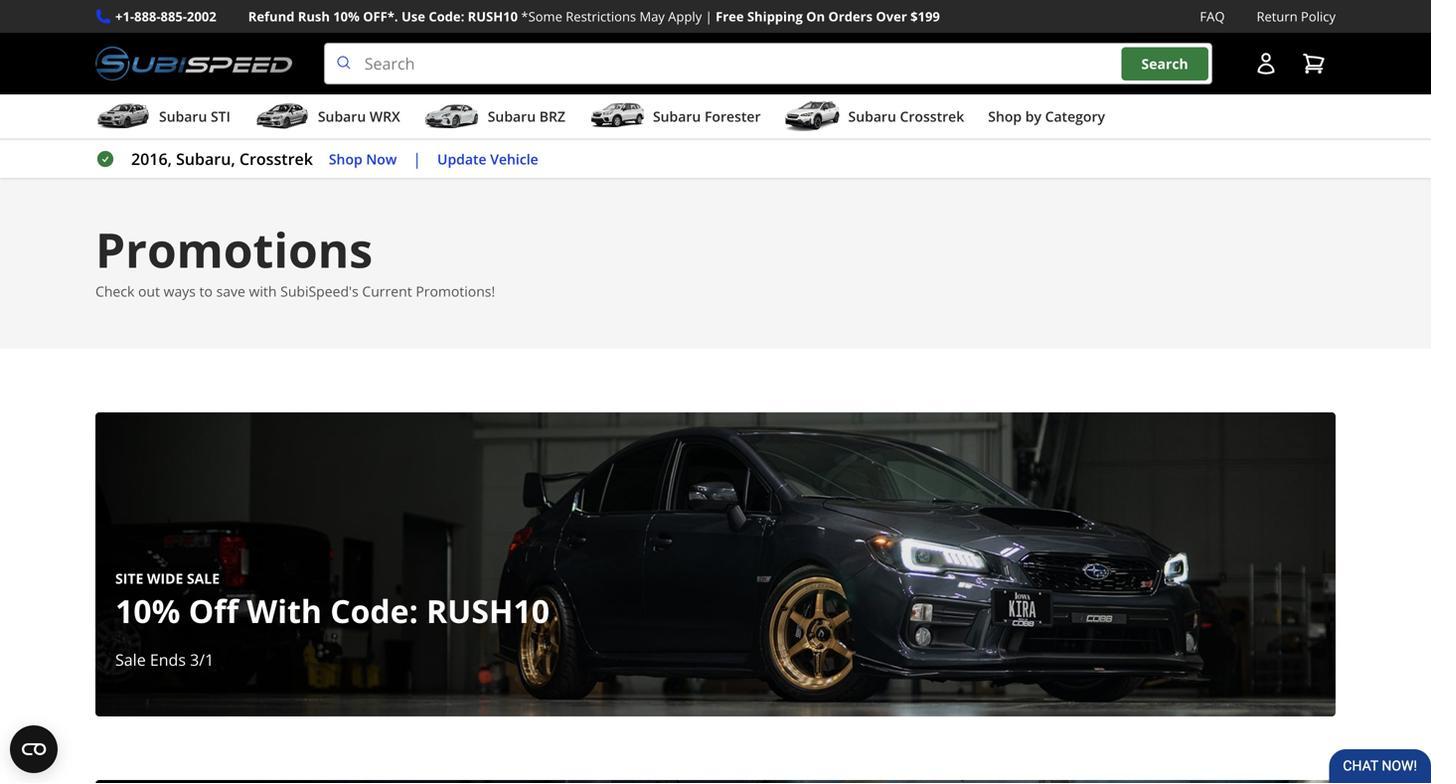 Task type: describe. For each thing, give the bounding box(es) containing it.
vehicle
[[490, 149, 539, 168]]

subaru for subaru crosstrek
[[849, 107, 897, 126]]

promotions
[[95, 217, 373, 282]]

out
[[138, 282, 160, 301]]

restrictions
[[566, 7, 636, 25]]

shop now link
[[329, 148, 397, 171]]

apply
[[668, 7, 702, 25]]

a subaru forester thumbnail image image
[[590, 102, 645, 131]]

$199
[[911, 7, 940, 25]]

may
[[640, 7, 665, 25]]

crosstrek inside dropdown button
[[900, 107, 965, 126]]

a subaru brz thumbnail image image
[[424, 102, 480, 131]]

3/1
[[190, 649, 214, 671]]

subispeed logo image
[[95, 43, 292, 85]]

update vehicle
[[438, 149, 539, 168]]

wrx
[[370, 107, 400, 126]]

to
[[199, 282, 213, 301]]

sale
[[187, 569, 220, 588]]

a subaru wrx thumbnail image image
[[254, 102, 310, 131]]

site wide sale 10% off with code: rush10
[[115, 569, 550, 633]]

ends
[[150, 649, 186, 671]]

now
[[366, 149, 397, 168]]

search input field
[[324, 43, 1213, 85]]

+1-888-885-2002 link
[[115, 6, 217, 27]]

subaru sti button
[[95, 99, 231, 138]]

+1-
[[115, 7, 134, 25]]

open widget image
[[10, 726, 58, 774]]

subaru crosstrek
[[849, 107, 965, 126]]

ways
[[164, 282, 196, 301]]

a subaru crosstrek thumbnail image image
[[785, 102, 841, 131]]

brz
[[540, 107, 566, 126]]

subaru wrx button
[[254, 99, 400, 138]]

promotions!
[[416, 282, 495, 301]]

885-
[[161, 7, 187, 25]]

orders
[[829, 7, 873, 25]]

search button
[[1122, 47, 1209, 80]]

search
[[1142, 54, 1189, 73]]

0 horizontal spatial |
[[413, 148, 422, 170]]

shop for shop now
[[329, 149, 363, 168]]

faq link
[[1201, 6, 1225, 27]]

current
[[362, 282, 412, 301]]

promotions check out ways to save with subispeed's current promotions!
[[95, 217, 495, 301]]

1 horizontal spatial 10%
[[333, 7, 360, 25]]

refund
[[248, 7, 295, 25]]

subaru brz button
[[424, 99, 566, 138]]

save
[[216, 282, 246, 301]]

shop by category
[[989, 107, 1106, 126]]

0 vertical spatial rush10
[[468, 7, 518, 25]]

subispeed's
[[281, 282, 359, 301]]

shipping
[[748, 7, 803, 25]]

forester
[[705, 107, 761, 126]]

site
[[115, 569, 143, 588]]

+1-888-885-2002
[[115, 7, 217, 25]]

update vehicle button
[[438, 148, 539, 171]]

code: inside site wide sale 10% off with code: rush10
[[330, 590, 418, 633]]

subaru brz
[[488, 107, 566, 126]]



Task type: locate. For each thing, give the bounding box(es) containing it.
rush10 inside site wide sale 10% off with code: rush10
[[427, 590, 550, 633]]

1 horizontal spatial shop
[[989, 107, 1022, 126]]

0 horizontal spatial code:
[[330, 590, 418, 633]]

free
[[716, 7, 744, 25]]

0 horizontal spatial crosstrek
[[239, 148, 313, 170]]

category
[[1046, 107, 1106, 126]]

0 vertical spatial |
[[706, 7, 713, 25]]

sale
[[115, 649, 146, 671]]

subaru inside dropdown button
[[488, 107, 536, 126]]

1 vertical spatial code:
[[330, 590, 418, 633]]

| left free
[[706, 7, 713, 25]]

shop inside shop now link
[[329, 149, 363, 168]]

with
[[249, 282, 277, 301]]

0 vertical spatial shop
[[989, 107, 1022, 126]]

shop left "by"
[[989, 107, 1022, 126]]

subaru left forester
[[653, 107, 701, 126]]

subaru crosstrek button
[[785, 99, 965, 138]]

with
[[247, 590, 322, 633]]

subaru forester button
[[590, 99, 761, 138]]

over
[[876, 7, 908, 25]]

sale ends 3/1
[[115, 649, 214, 671]]

1 vertical spatial |
[[413, 148, 422, 170]]

10%
[[333, 7, 360, 25], [115, 590, 180, 633]]

use
[[402, 7, 426, 25]]

2002
[[187, 7, 217, 25]]

| right "now"
[[413, 148, 422, 170]]

check
[[95, 282, 135, 301]]

code: right 'use'
[[429, 7, 465, 25]]

0 vertical spatial 10%
[[333, 7, 360, 25]]

faq
[[1201, 7, 1225, 25]]

10% inside site wide sale 10% off with code: rush10
[[115, 590, 180, 633]]

1 vertical spatial crosstrek
[[239, 148, 313, 170]]

refund rush 10% off*. use code: rush10 *some restrictions may apply | free shipping on orders over $199
[[248, 7, 940, 25]]

0 vertical spatial code:
[[429, 7, 465, 25]]

0 vertical spatial crosstrek
[[900, 107, 965, 126]]

shop
[[989, 107, 1022, 126], [329, 149, 363, 168]]

off
[[189, 590, 239, 633]]

subaru left brz
[[488, 107, 536, 126]]

shop left "now"
[[329, 149, 363, 168]]

shop now
[[329, 149, 397, 168]]

shop for shop by category
[[989, 107, 1022, 126]]

subaru,
[[176, 148, 235, 170]]

subaru for subaru forester
[[653, 107, 701, 126]]

5 subaru from the left
[[849, 107, 897, 126]]

subaru left the sti on the left top
[[159, 107, 207, 126]]

off*.
[[363, 7, 398, 25]]

subaru wrx
[[318, 107, 400, 126]]

10% right rush
[[333, 7, 360, 25]]

subaru forester
[[653, 107, 761, 126]]

2 subaru from the left
[[318, 107, 366, 126]]

888-
[[134, 7, 161, 25]]

subaru for subaru wrx
[[318, 107, 366, 126]]

shop by category button
[[989, 99, 1106, 138]]

subaru left wrx
[[318, 107, 366, 126]]

return
[[1257, 7, 1298, 25]]

subaru for subaru sti
[[159, 107, 207, 126]]

subaru for subaru brz
[[488, 107, 536, 126]]

code: right with
[[330, 590, 418, 633]]

*some
[[521, 7, 563, 25]]

policy
[[1302, 7, 1336, 25]]

sti
[[211, 107, 231, 126]]

a subaru sti thumbnail image image
[[95, 102, 151, 131]]

10% down wide
[[115, 590, 180, 633]]

return policy link
[[1257, 6, 1336, 27]]

button image
[[1255, 52, 1279, 76]]

on
[[807, 7, 825, 25]]

by
[[1026, 107, 1042, 126]]

1 vertical spatial rush10
[[427, 590, 550, 633]]

3 subaru from the left
[[488, 107, 536, 126]]

update
[[438, 149, 487, 168]]

1 vertical spatial shop
[[329, 149, 363, 168]]

crosstrek
[[900, 107, 965, 126], [239, 148, 313, 170]]

|
[[706, 7, 713, 25], [413, 148, 422, 170]]

subaru
[[159, 107, 207, 126], [318, 107, 366, 126], [488, 107, 536, 126], [653, 107, 701, 126], [849, 107, 897, 126]]

code:
[[429, 7, 465, 25], [330, 590, 418, 633]]

0 horizontal spatial shop
[[329, 149, 363, 168]]

subaru sti
[[159, 107, 231, 126]]

1 subaru from the left
[[159, 107, 207, 126]]

2016, subaru, crosstrek
[[131, 148, 313, 170]]

rush
[[298, 7, 330, 25]]

1 horizontal spatial |
[[706, 7, 713, 25]]

1 horizontal spatial code:
[[429, 7, 465, 25]]

subaru right a subaru crosstrek thumbnail image
[[849, 107, 897, 126]]

return policy
[[1257, 7, 1336, 25]]

wide
[[147, 569, 183, 588]]

1 vertical spatial 10%
[[115, 590, 180, 633]]

shop inside shop by category 'dropdown button'
[[989, 107, 1022, 126]]

4 subaru from the left
[[653, 107, 701, 126]]

2016,
[[131, 148, 172, 170]]

0 horizontal spatial 10%
[[115, 590, 180, 633]]

rush10
[[468, 7, 518, 25], [427, 590, 550, 633]]

1 horizontal spatial crosstrek
[[900, 107, 965, 126]]



Task type: vqa. For each thing, say whether or not it's contained in the screenshot.
the 86 to the bottom
no



